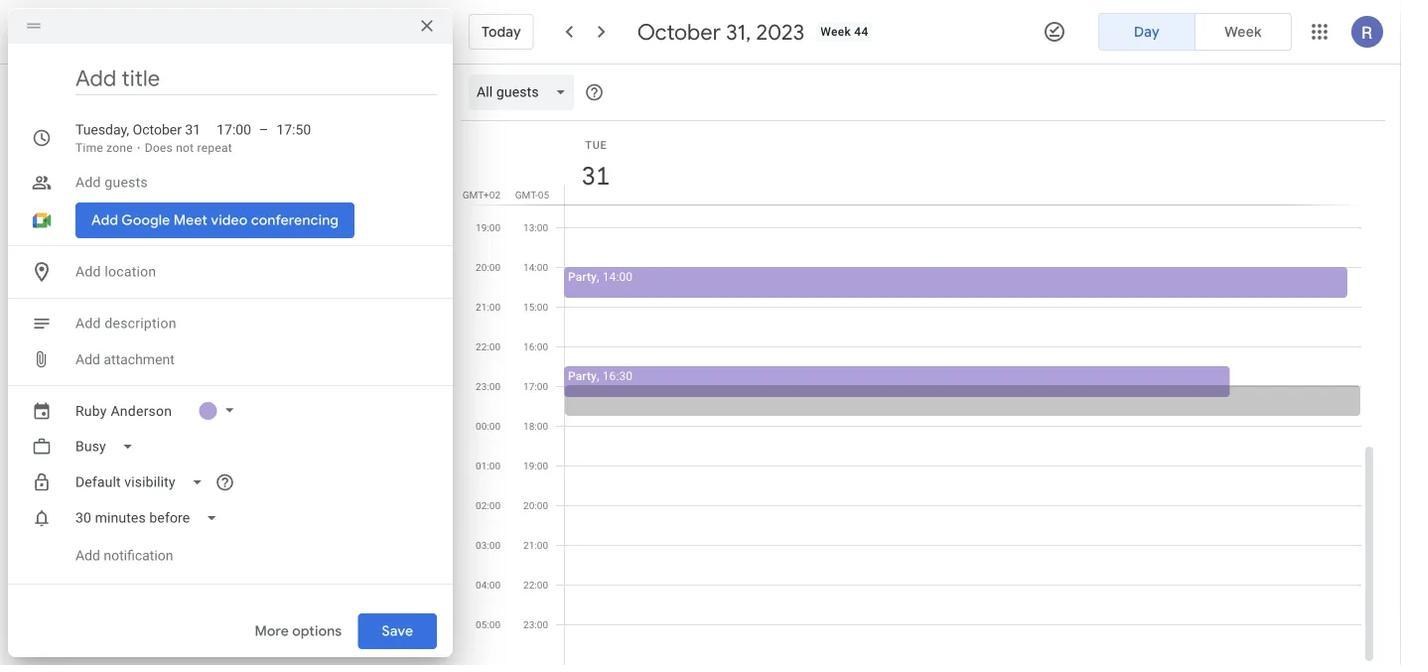 Task type: describe. For each thing, give the bounding box(es) containing it.
notification
[[104, 548, 173, 564]]

–
[[259, 122, 269, 138]]

16:00
[[523, 341, 548, 352]]

tue
[[585, 139, 607, 151]]

0 vertical spatial 19:00
[[476, 221, 500, 233]]

add for add location
[[75, 264, 101, 280]]

2023
[[756, 18, 805, 46]]

gmt-
[[515, 189, 538, 201]]

tuesday,
[[75, 122, 129, 138]]

1 horizontal spatial october
[[637, 18, 721, 46]]

15:00
[[523, 301, 548, 313]]

add attachment
[[75, 351, 175, 368]]

add location
[[75, 264, 156, 280]]

does
[[145, 141, 173, 155]]

attachment
[[104, 351, 175, 368]]

gmt+02
[[462, 189, 500, 201]]

not
[[176, 141, 194, 155]]

add notification button
[[68, 532, 181, 580]]

Week radio
[[1194, 13, 1292, 51]]

0 horizontal spatial 21:00
[[476, 301, 500, 313]]

gmt-05
[[515, 189, 549, 201]]

ruby
[[75, 403, 107, 419]]

add for add guests
[[75, 174, 101, 191]]

1 horizontal spatial 14:00
[[602, 270, 633, 283]]

ruby anderson
[[75, 403, 172, 419]]

0 horizontal spatial 14:00
[[523, 261, 548, 273]]

13:00
[[523, 221, 548, 233]]

, for 14:00
[[597, 270, 599, 283]]

option group containing day
[[1098, 13, 1292, 51]]

Day radio
[[1098, 13, 1195, 51]]

04:00
[[476, 579, 500, 591]]

0 horizontal spatial 31
[[185, 122, 201, 138]]

party for party , 16:30
[[568, 369, 597, 383]]

0 vertical spatial 22:00
[[476, 341, 500, 352]]

week 44
[[820, 25, 868, 39]]

add guests button
[[68, 165, 437, 201]]

day
[[1134, 23, 1160, 41]]

00:00
[[476, 420, 500, 432]]

17:00 – 17:50
[[217, 122, 311, 138]]

31 grid
[[461, 121, 1377, 665]]

02:00
[[476, 499, 500, 511]]

tue 31
[[580, 139, 609, 192]]

1 horizontal spatial 20:00
[[523, 499, 548, 511]]

1 horizontal spatial 21:00
[[523, 539, 548, 551]]

01:00
[[476, 460, 500, 472]]

17:00 for 17:00 – 17:50
[[217, 122, 251, 138]]

1 vertical spatial 23:00
[[523, 619, 548, 631]]



Task type: locate. For each thing, give the bounding box(es) containing it.
17:00
[[217, 122, 251, 138], [523, 380, 548, 392]]

1 horizontal spatial 22:00
[[523, 579, 548, 591]]

1 horizontal spatial 31
[[580, 159, 609, 192]]

week for week 44
[[820, 25, 851, 39]]

05:00
[[476, 619, 500, 631]]

party , 16:30
[[568, 369, 633, 383]]

0 vertical spatial 21:00
[[476, 301, 500, 313]]

21:00 right 03:00
[[523, 539, 548, 551]]

0 horizontal spatial 22:00
[[476, 341, 500, 352]]

2 add from the top
[[75, 264, 101, 280]]

19:00
[[476, 221, 500, 233], [523, 460, 548, 472]]

14:00
[[523, 261, 548, 273], [602, 270, 633, 283]]

tuesday, october 31
[[75, 122, 201, 138]]

23:00 right the 05:00
[[523, 619, 548, 631]]

21:00 left 15:00
[[476, 301, 500, 313]]

5 add from the top
[[75, 548, 100, 564]]

october 31, 2023
[[637, 18, 805, 46]]

1 horizontal spatial week
[[1225, 23, 1262, 41]]

1 vertical spatial party
[[568, 369, 597, 383]]

add up the add attachment button
[[75, 315, 101, 332]]

1 horizontal spatial 19:00
[[523, 460, 548, 472]]

0 vertical spatial 23:00
[[476, 380, 500, 392]]

add left location
[[75, 264, 101, 280]]

17:00 up repeat
[[217, 122, 251, 138]]

1 horizontal spatial 17:00
[[523, 380, 548, 392]]

0 vertical spatial party
[[568, 270, 597, 283]]

1 vertical spatial 31
[[580, 159, 609, 192]]

add for add description
[[75, 315, 101, 332]]

party for party , 14:00
[[568, 270, 597, 283]]

time zone
[[75, 141, 133, 155]]

add inside add description dropdown button
[[75, 315, 101, 332]]

31 up does not repeat
[[185, 122, 201, 138]]

0 vertical spatial 20:00
[[476, 261, 500, 273]]

1 horizontal spatial 23:00
[[523, 619, 548, 631]]

location
[[105, 264, 156, 280]]

,
[[597, 270, 599, 283], [597, 369, 599, 383]]

None field
[[469, 74, 583, 110], [68, 429, 150, 465], [68, 465, 219, 500], [68, 500, 234, 536], [469, 74, 583, 110], [68, 429, 150, 465], [68, 465, 219, 500], [68, 500, 234, 536]]

20:00 down gmt+02
[[476, 261, 500, 273]]

31 inside column header
[[580, 159, 609, 192]]

add for add attachment
[[75, 351, 100, 368]]

0 vertical spatial october
[[637, 18, 721, 46]]

17:00 for 17:00
[[523, 380, 548, 392]]

week inside option
[[1225, 23, 1262, 41]]

add
[[75, 174, 101, 191], [75, 264, 101, 280], [75, 315, 101, 332], [75, 351, 100, 368], [75, 548, 100, 564]]

17:00 inside 31 grid
[[523, 380, 548, 392]]

tuesday, october 31 element
[[573, 153, 619, 199]]

anderson
[[111, 403, 172, 419]]

week
[[1225, 23, 1262, 41], [820, 25, 851, 39]]

add for add notification
[[75, 548, 100, 564]]

20:00
[[476, 261, 500, 273], [523, 499, 548, 511]]

add guests
[[75, 174, 148, 191]]

22:00
[[476, 341, 500, 352], [523, 579, 548, 591]]

17:00 up 18:00
[[523, 380, 548, 392]]

1 , from the top
[[597, 270, 599, 283]]

week right the day radio
[[1225, 23, 1262, 41]]

today
[[482, 23, 521, 41]]

add attachment button
[[68, 342, 182, 377]]

add inside add guests dropdown button
[[75, 174, 101, 191]]

44
[[854, 25, 868, 39]]

october up does
[[133, 122, 182, 138]]

description
[[105, 315, 176, 332]]

22:00 right 04:00
[[523, 579, 548, 591]]

31,
[[726, 18, 751, 46]]

week left 44
[[820, 25, 851, 39]]

4 add from the top
[[75, 351, 100, 368]]

18:00
[[523, 420, 548, 432]]

zone
[[106, 141, 133, 155]]

0 horizontal spatial week
[[820, 25, 851, 39]]

add left notification
[[75, 548, 100, 564]]

today button
[[469, 8, 534, 56]]

option group
[[1098, 13, 1292, 51]]

23:00 up 00:00
[[476, 380, 500, 392]]

3 add from the top
[[75, 315, 101, 332]]

october
[[637, 18, 721, 46], [133, 122, 182, 138]]

october left 31,
[[637, 18, 721, 46]]

add inside add notification button
[[75, 548, 100, 564]]

21:00
[[476, 301, 500, 313], [523, 539, 548, 551]]

1 vertical spatial 22:00
[[523, 579, 548, 591]]

add description
[[75, 315, 176, 332]]

add inside add location dropdown button
[[75, 264, 101, 280]]

05
[[538, 189, 549, 201]]

Add title text field
[[75, 64, 437, 93]]

0 horizontal spatial 17:00
[[217, 122, 251, 138]]

add description button
[[68, 306, 437, 342]]

party
[[568, 270, 597, 283], [568, 369, 597, 383]]

add left attachment
[[75, 351, 100, 368]]

1 vertical spatial october
[[133, 122, 182, 138]]

2 party from the top
[[568, 369, 597, 383]]

31 down "tue"
[[580, 159, 609, 192]]

03:00
[[476, 539, 500, 551]]

1 add from the top
[[75, 174, 101, 191]]

week for week
[[1225, 23, 1262, 41]]

to element
[[259, 120, 269, 140]]

31 column header
[[564, 121, 1361, 205]]

does not repeat
[[145, 141, 232, 155]]

1 party from the top
[[568, 270, 597, 283]]

16:30
[[602, 369, 633, 383]]

0 horizontal spatial 19:00
[[476, 221, 500, 233]]

0 horizontal spatial october
[[133, 122, 182, 138]]

23:00
[[476, 380, 500, 392], [523, 619, 548, 631]]

0 vertical spatial ,
[[597, 270, 599, 283]]

22:00 left 16:00
[[476, 341, 500, 352]]

add notification
[[75, 548, 173, 564]]

add down time
[[75, 174, 101, 191]]

1 vertical spatial 19:00
[[523, 460, 548, 472]]

add location button
[[68, 254, 437, 290]]

party , 14:00
[[568, 270, 633, 283]]

1 vertical spatial 21:00
[[523, 539, 548, 551]]

0 vertical spatial 31
[[185, 122, 201, 138]]

repeat
[[197, 141, 232, 155]]

0 horizontal spatial 23:00
[[476, 380, 500, 392]]

20:00 right "02:00"
[[523, 499, 548, 511]]

guests
[[105, 174, 148, 191]]

, for 16:30
[[597, 369, 599, 383]]

add inside button
[[75, 351, 100, 368]]

19:00 down 18:00
[[523, 460, 548, 472]]

31
[[185, 122, 201, 138], [580, 159, 609, 192]]

1 vertical spatial 17:00
[[523, 380, 548, 392]]

0 vertical spatial 17:00
[[217, 122, 251, 138]]

time
[[75, 141, 103, 155]]

1 vertical spatial 20:00
[[523, 499, 548, 511]]

2 , from the top
[[597, 369, 599, 383]]

17:50
[[276, 122, 311, 138]]

1 vertical spatial ,
[[597, 369, 599, 383]]

19:00 down gmt+02
[[476, 221, 500, 233]]

0 horizontal spatial 20:00
[[476, 261, 500, 273]]



Task type: vqa. For each thing, say whether or not it's contained in the screenshot.
2pm
no



